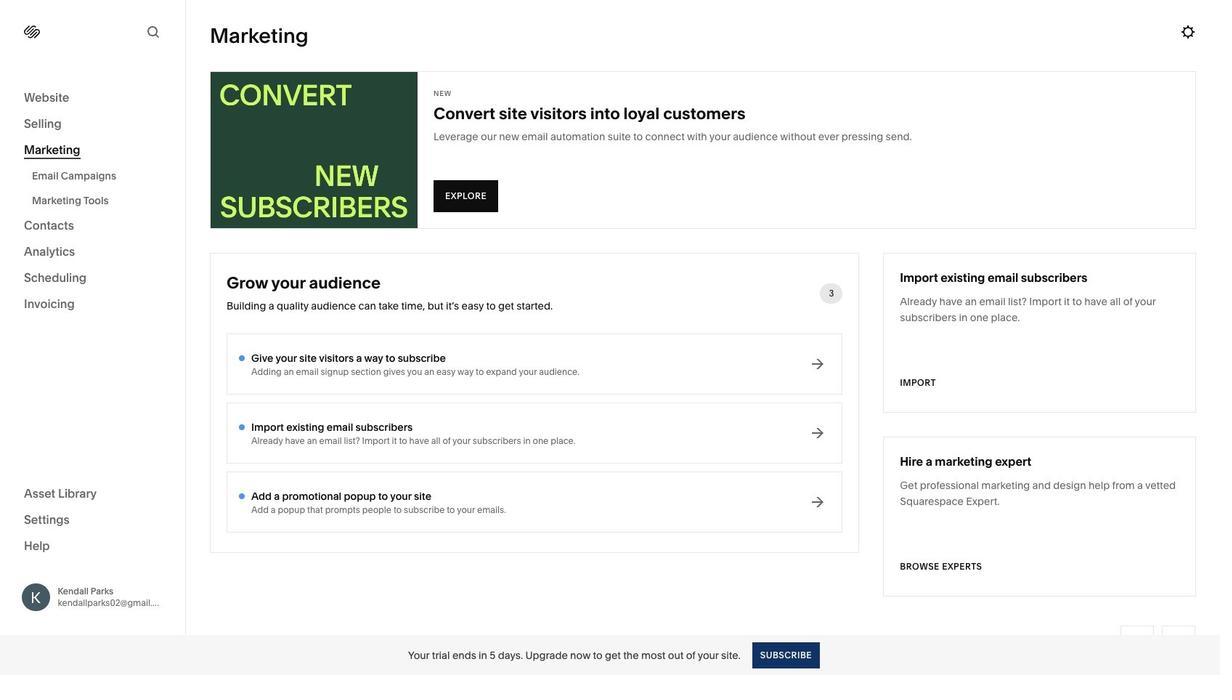 Task type: vqa. For each thing, say whether or not it's contained in the screenshot.
the duplicate image
no



Task type: describe. For each thing, give the bounding box(es) containing it.
search image
[[145, 24, 161, 40]]

logo squarespace image
[[24, 24, 40, 40]]



